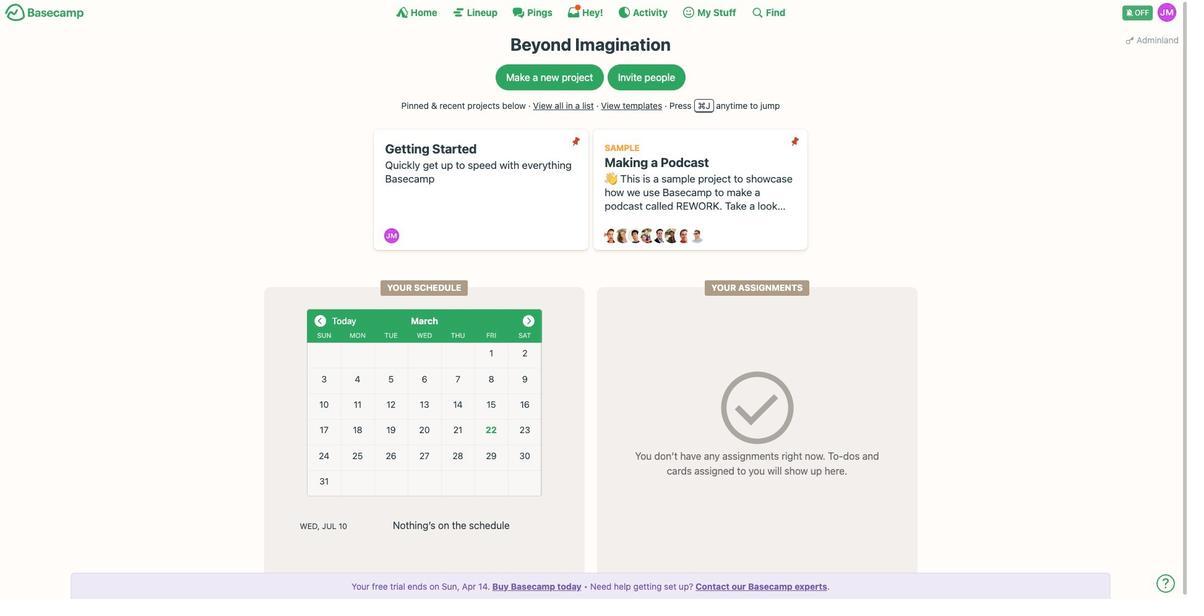 Task type: describe. For each thing, give the bounding box(es) containing it.
cheryl walters image
[[616, 229, 631, 244]]

jennifer young image
[[641, 229, 655, 244]]

jer mill image
[[384, 229, 399, 244]]

victor cooper image
[[689, 229, 704, 244]]

jer mill image
[[1158, 3, 1177, 22]]

nicole katz image
[[665, 229, 680, 244]]

keyboard shortcut: ⌘ + / image
[[751, 6, 764, 19]]

annie bryan image
[[604, 229, 619, 244]]

josh fiske image
[[653, 229, 668, 244]]



Task type: locate. For each thing, give the bounding box(es) containing it.
switch accounts image
[[5, 3, 84, 22]]

jared davis image
[[628, 229, 643, 244]]

main element
[[0, 0, 1182, 24]]

steve marsh image
[[677, 229, 692, 244]]



Task type: vqa. For each thing, say whether or not it's contained in the screenshot.
View
no



